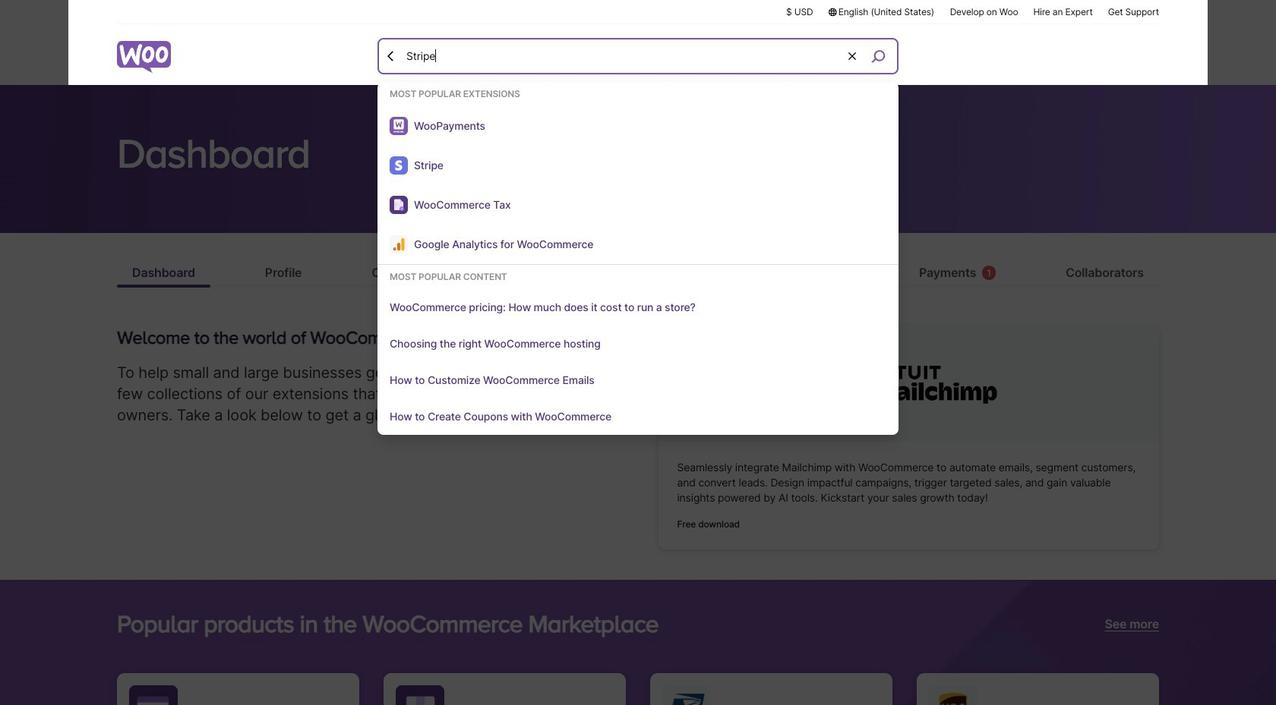 Task type: describe. For each thing, give the bounding box(es) containing it.
2 group from the top
[[378, 271, 899, 435]]



Task type: vqa. For each thing, say whether or not it's contained in the screenshot.
SERVICE NAVIGATION MENU element
no



Task type: locate. For each thing, give the bounding box(es) containing it.
1 group from the top
[[378, 88, 899, 265]]

group
[[378, 88, 899, 265], [378, 271, 899, 435]]

list box
[[378, 88, 899, 435]]

Find extensions, themes, guides, and more… search field
[[403, 40, 846, 72]]

0 vertical spatial group
[[378, 88, 899, 265]]

1 vertical spatial group
[[378, 271, 899, 435]]

close search image
[[384, 48, 399, 63]]

None search field
[[378, 38, 899, 435]]



